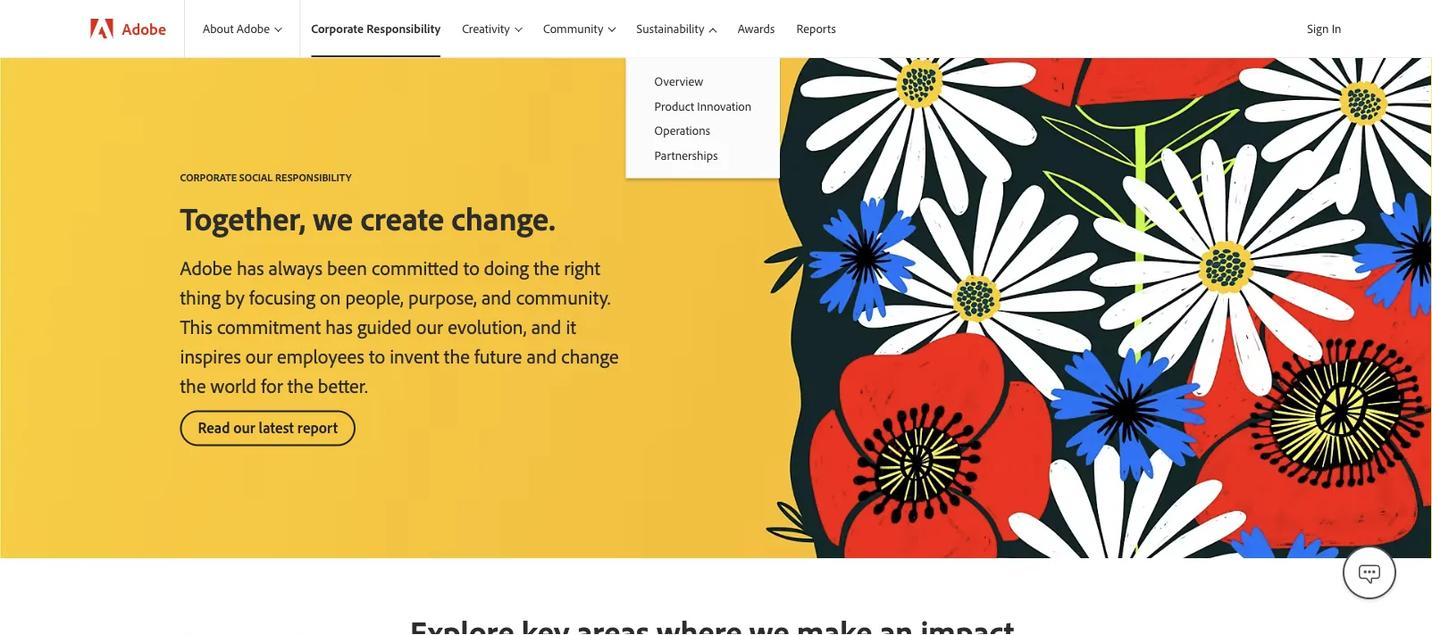 Task type: vqa. For each thing, say whether or not it's contained in the screenshot.
Adobe
yes



Task type: describe. For each thing, give the bounding box(es) containing it.
adobe inside about adobe popup button
[[237, 21, 270, 36]]

responsibility
[[367, 21, 441, 36]]

on
[[320, 284, 341, 309]]

together, we create change.
[[180, 198, 556, 238]]

we
[[313, 198, 353, 238]]

always
[[269, 255, 323, 280]]

better.
[[318, 373, 368, 398]]

corporate responsibility
[[311, 21, 441, 36]]

sign in
[[1308, 21, 1342, 36]]

adobe for adobe has always been committed to doing the right thing by focusing on people, purpose, and community. this commitment has guided our evolution, and it inspires our employees to invent the future and change the world for the better.
[[180, 255, 232, 280]]

operations
[[655, 123, 711, 138]]

partnerships link
[[626, 143, 780, 167]]

adobe link
[[73, 0, 184, 57]]

adobe for adobe
[[122, 18, 166, 38]]

the right for
[[288, 373, 313, 398]]

about adobe button
[[185, 0, 300, 57]]

awards
[[738, 21, 775, 36]]

about adobe
[[203, 21, 270, 36]]

2 vertical spatial our
[[234, 418, 255, 437]]

sustainability button
[[626, 0, 727, 57]]

social
[[239, 170, 273, 184]]

create
[[361, 198, 444, 238]]

future
[[475, 343, 522, 368]]

thing
[[180, 284, 221, 309]]

0 horizontal spatial to
[[369, 343, 385, 368]]

the left the future
[[444, 343, 470, 368]]

responsibility
[[275, 170, 352, 184]]

in
[[1332, 21, 1342, 36]]

focusing
[[249, 284, 315, 309]]

overview
[[655, 73, 704, 89]]

product
[[655, 98, 694, 114]]

been
[[327, 255, 367, 280]]

innovation
[[697, 98, 752, 114]]

it
[[566, 314, 576, 339]]

community
[[543, 21, 604, 36]]

1 horizontal spatial to
[[464, 255, 480, 280]]

this
[[180, 314, 213, 339]]

invent
[[390, 343, 440, 368]]

guided
[[357, 314, 412, 339]]

partnerships
[[655, 147, 718, 163]]

the down 'inspires'
[[180, 373, 206, 398]]

0 vertical spatial has
[[237, 255, 264, 280]]



Task type: locate. For each thing, give the bounding box(es) containing it.
1 vertical spatial and
[[531, 314, 562, 339]]

2 horizontal spatial adobe
[[237, 21, 270, 36]]

and up evolution,
[[482, 284, 512, 309]]

sign in button
[[1304, 13, 1346, 44]]

our
[[416, 314, 443, 339], [246, 343, 273, 368], [234, 418, 255, 437]]

doing
[[484, 255, 529, 280]]

community button
[[533, 0, 626, 57]]

and left the it
[[531, 314, 562, 339]]

adobe left the about
[[122, 18, 166, 38]]

corporate left the responsibility
[[311, 21, 364, 36]]

corporate social responsibility
[[180, 170, 352, 184]]

operations link
[[626, 118, 780, 143]]

1 vertical spatial our
[[246, 343, 273, 368]]

by
[[225, 284, 245, 309]]

to left doing
[[464, 255, 480, 280]]

overview link
[[626, 69, 780, 93]]

for
[[261, 373, 283, 398]]

1 vertical spatial to
[[369, 343, 385, 368]]

has down the on
[[325, 314, 353, 339]]

creativity button
[[451, 0, 533, 57]]

change.
[[452, 198, 556, 238]]

to down the guided
[[369, 343, 385, 368]]

right
[[564, 255, 601, 280]]

our right read
[[234, 418, 255, 437]]

reports link
[[786, 0, 847, 57]]

commitment
[[217, 314, 321, 339]]

our down purpose,
[[416, 314, 443, 339]]

1 horizontal spatial adobe
[[180, 255, 232, 280]]

creativity
[[462, 21, 510, 36]]

employees
[[277, 343, 365, 368]]

change
[[562, 343, 619, 368]]

and
[[482, 284, 512, 309], [531, 314, 562, 339], [527, 343, 557, 368]]

0 horizontal spatial adobe
[[122, 18, 166, 38]]

adobe inside adobe link
[[122, 18, 166, 38]]

product innovation link
[[626, 93, 780, 118]]

adobe right the about
[[237, 21, 270, 36]]

corporate for corporate social responsibility
[[180, 170, 237, 184]]

sign
[[1308, 21, 1329, 36]]

world
[[211, 373, 257, 398]]

sustainability
[[637, 21, 705, 36]]

people,
[[345, 284, 404, 309]]

awards link
[[727, 0, 786, 57]]

read our latest report
[[198, 418, 338, 437]]

has
[[237, 255, 264, 280], [325, 314, 353, 339]]

0 vertical spatial to
[[464, 255, 480, 280]]

0 horizontal spatial has
[[237, 255, 264, 280]]

corporate left social on the top of page
[[180, 170, 237, 184]]

the up community.
[[534, 255, 560, 280]]

committed
[[372, 255, 459, 280]]

1 horizontal spatial has
[[325, 314, 353, 339]]

reports
[[797, 21, 836, 36]]

read
[[198, 418, 230, 437]]

corporate
[[311, 21, 364, 36], [180, 170, 237, 184]]

and right the future
[[527, 343, 557, 368]]

the
[[534, 255, 560, 280], [444, 343, 470, 368], [180, 373, 206, 398], [288, 373, 313, 398]]

to
[[464, 255, 480, 280], [369, 343, 385, 368]]

together,
[[180, 198, 306, 238]]

1 horizontal spatial corporate
[[311, 21, 364, 36]]

group
[[626, 57, 780, 178]]

product innovation
[[655, 98, 752, 114]]

our down commitment
[[246, 343, 273, 368]]

adobe
[[122, 18, 166, 38], [237, 21, 270, 36], [180, 255, 232, 280]]

evolution,
[[448, 314, 527, 339]]

corporate for corporate responsibility
[[311, 21, 364, 36]]

0 vertical spatial our
[[416, 314, 443, 339]]

purpose,
[[408, 284, 477, 309]]

0 vertical spatial and
[[482, 284, 512, 309]]

0 vertical spatial corporate
[[311, 21, 364, 36]]

2 vertical spatial and
[[527, 343, 557, 368]]

adobe up thing
[[180, 255, 232, 280]]

adobe inside the adobe has always been committed to doing the right thing by focusing on people, purpose, and community. this commitment has guided our evolution, and it inspires our employees to invent the future and change the world for the better.
[[180, 255, 232, 280]]

inspires
[[180, 343, 241, 368]]

1 vertical spatial corporate
[[180, 170, 237, 184]]

community.
[[516, 284, 611, 309]]

0 horizontal spatial corporate
[[180, 170, 237, 184]]

report
[[297, 418, 338, 437]]

1 vertical spatial has
[[325, 314, 353, 339]]

corporate responsibility link
[[301, 0, 451, 57]]

about
[[203, 21, 234, 36]]

has up by on the top of page
[[237, 255, 264, 280]]

group containing overview
[[626, 57, 780, 178]]

read our latest report link
[[180, 411, 356, 446]]

latest
[[259, 418, 294, 437]]

adobe has always been committed to doing the right thing by focusing on people, purpose, and community. this commitment has guided our evolution, and it inspires our employees to invent the future and change the world for the better.
[[180, 255, 619, 398]]



